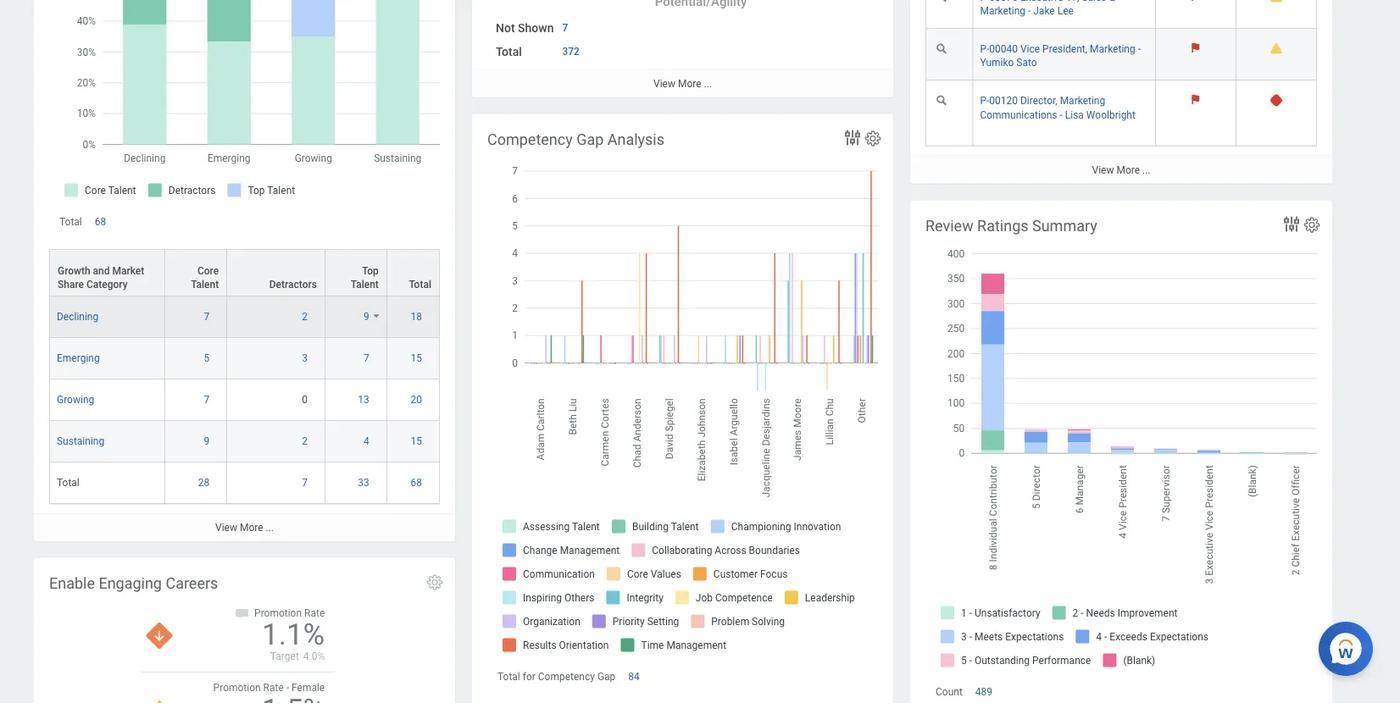Task type: describe. For each thing, give the bounding box(es) containing it.
p-00120 director, marketing communications - lisa woolbright link
[[981, 92, 1136, 121]]

competency gap analysis
[[488, 131, 665, 148]]

p-00076 executive vp, sales & marketing - jake lee
[[981, 0, 1116, 17]]

talent for top
[[351, 279, 379, 291]]

20
[[411, 394, 422, 406]]

configure enable engaging careers image
[[426, 574, 444, 592]]

7 for 7 button on the left of 33
[[302, 477, 308, 489]]

1 vertical spatial 9 button
[[204, 435, 212, 448]]

succession plans at risk element
[[911, 0, 1333, 184]]

top talent button
[[326, 250, 387, 296]]

1.1%
[[262, 618, 325, 653]]

configure review ratings summary image
[[1303, 216, 1322, 234]]

total button
[[387, 250, 439, 296]]

promotion for promotion rate
[[254, 608, 302, 620]]

growth
[[58, 265, 90, 277]]

configure competency gap analysis image
[[864, 129, 883, 148]]

row containing emerging
[[49, 338, 440, 380]]

shown
[[518, 21, 554, 35]]

p-00040 vice president, marketing - yumiko sato
[[981, 43, 1141, 69]]

president,
[[1043, 43, 1088, 55]]

20 button
[[411, 393, 425, 407]]

director,
[[1021, 95, 1058, 107]]

ratings
[[978, 217, 1029, 235]]

core talent button
[[166, 250, 227, 296]]

promotion for promotion rate - female
[[213, 682, 261, 694]]

00076
[[990, 0, 1018, 3]]

more for talent by market share / growth element
[[240, 522, 263, 534]]

rate for promotion rate - female
[[263, 682, 284, 694]]

yumiko
[[981, 57, 1015, 69]]

0 vertical spatial 68
[[95, 216, 106, 228]]

1 vertical spatial 9
[[204, 436, 210, 448]]

row containing declining
[[49, 297, 440, 338]]

total inside competency gap analysis element
[[498, 671, 520, 683]]

row containing total
[[49, 463, 440, 504]]

0 horizontal spatial 68 button
[[95, 215, 109, 229]]

15 button for 7
[[411, 352, 425, 365]]

p-00076 executive vp, sales & marketing - jake lee row
[[926, 0, 1318, 29]]

analysis
[[608, 131, 665, 148]]

and
[[93, 265, 110, 277]]

configure and view chart data image for analysis
[[843, 128, 863, 148]]

share
[[58, 279, 84, 291]]

7 for 7 button under the 5 button
[[204, 394, 210, 406]]

84
[[629, 671, 640, 683]]

cell inside succession plans at risk element
[[1157, 0, 1237, 29]]

view more ... link for succession plans at risk element
[[911, 156, 1333, 184]]

5
[[204, 353, 210, 364]]

lisa
[[1066, 109, 1084, 121]]

- inside p-00120 director, marketing communications - lisa woolbright
[[1060, 109, 1063, 121]]

3
[[302, 353, 308, 364]]

growth and market share category
[[58, 265, 144, 291]]

woolbright
[[1087, 109, 1136, 121]]

for
[[523, 671, 536, 683]]

female
[[292, 682, 325, 694]]

row containing growing
[[49, 380, 440, 421]]

15 button for 4
[[411, 435, 425, 448]]

1 vertical spatial 68
[[411, 477, 422, 489]]

18
[[411, 311, 422, 323]]

p-00040 vice president, marketing - yumiko sato row
[[926, 29, 1318, 81]]

33 button
[[358, 476, 372, 490]]

sales
[[1082, 0, 1107, 3]]

7 button left 33
[[302, 476, 310, 490]]

0
[[302, 394, 308, 406]]

&
[[1110, 0, 1116, 3]]

lee
[[1058, 5, 1074, 17]]

communications
[[981, 109, 1058, 121]]

more for 'performance by potential/agility' element
[[678, 77, 702, 89]]

not
[[496, 21, 515, 35]]

total for competency gap
[[498, 671, 616, 683]]

row containing growth and market share category
[[49, 249, 440, 297]]

emerging link
[[57, 349, 100, 364]]

category
[[86, 279, 128, 291]]

core
[[198, 265, 219, 277]]

review ratings summary
[[926, 217, 1098, 235]]

jake
[[1034, 5, 1056, 17]]

p-00120 director, marketing communications - lisa woolbright row
[[926, 81, 1318, 146]]

0 vertical spatial 9 button
[[364, 310, 372, 324]]

sato
[[1017, 57, 1038, 69]]

summary
[[1033, 217, 1098, 235]]

total inside the total "popup button"
[[409, 279, 432, 291]]

top talent
[[351, 265, 379, 291]]

marketing inside p-00040 vice president, marketing - yumiko sato
[[1091, 43, 1136, 55]]

enable engaging careers
[[49, 575, 218, 593]]

- inside button
[[286, 682, 289, 694]]

2 for 9
[[302, 436, 308, 448]]

review ratings summary element
[[911, 201, 1333, 704]]

row containing sustaining
[[49, 421, 440, 463]]

0 vertical spatial gap
[[577, 131, 604, 148]]

performance by potential/agility element
[[472, 0, 894, 97]]

372 button
[[563, 44, 582, 58]]

00040
[[990, 43, 1018, 55]]

marketing inside p-00120 director, marketing communications - lisa woolbright
[[1061, 95, 1106, 107]]

0 vertical spatial competency
[[488, 131, 573, 148]]

more for succession plans at risk element
[[1117, 164, 1141, 176]]

detractors button
[[227, 250, 325, 296]]

rate for promotion rate
[[304, 608, 325, 620]]

executive
[[1021, 0, 1064, 3]]

4 button
[[364, 435, 372, 448]]

enable engaging careers element
[[34, 558, 455, 704]]

13 button
[[358, 393, 372, 407]]

engaging
[[99, 575, 162, 593]]

emerging
[[57, 353, 100, 364]]

promotion rate - female button
[[141, 673, 348, 704]]



Task type: vqa. For each thing, say whether or not it's contained in the screenshot.


Task type: locate. For each thing, give the bounding box(es) containing it.
vp,
[[1067, 0, 1080, 3]]

2 for 7
[[302, 311, 308, 323]]

9 down top talent
[[364, 311, 370, 323]]

7 button down core talent
[[204, 310, 212, 324]]

3 p- from the top
[[981, 95, 990, 107]]

2 horizontal spatial view more ... link
[[911, 156, 1333, 184]]

declining
[[57, 311, 99, 323]]

view for succession plans at risk element
[[1093, 164, 1115, 176]]

0 horizontal spatial view more ... link
[[34, 514, 455, 542]]

rate inside promotion rate - female button
[[263, 682, 284, 694]]

0 horizontal spatial configure and view chart data image
[[843, 128, 863, 148]]

84 button
[[629, 670, 643, 684]]

2 button for 7
[[302, 310, 310, 324]]

view more ... link
[[472, 69, 894, 97], [911, 156, 1333, 184], [34, 514, 455, 542]]

- inside p-00076 executive vp, sales & marketing - jake lee
[[1029, 5, 1031, 17]]

0 vertical spatial view
[[654, 77, 676, 89]]

7 for 7 button underneath core talent
[[204, 311, 210, 323]]

promotion inside button
[[213, 682, 261, 694]]

1 vertical spatial marketing
[[1091, 43, 1136, 55]]

view more ... down woolbright
[[1093, 164, 1151, 176]]

0 horizontal spatial ...
[[266, 522, 274, 534]]

... inside succession plans at risk element
[[1143, 164, 1151, 176]]

2 talent from the left
[[351, 279, 379, 291]]

p- up 00040
[[981, 0, 990, 3]]

1 horizontal spatial more
[[678, 77, 702, 89]]

1.1% target 4.0%
[[262, 618, 325, 663]]

... for view more ... 'link' corresponding to 'performance by potential/agility' element
[[704, 77, 712, 89]]

2 vertical spatial view more ... link
[[34, 514, 455, 542]]

1 2 button from the top
[[302, 310, 310, 324]]

2 vertical spatial view
[[215, 522, 237, 534]]

9
[[364, 311, 370, 323], [204, 436, 210, 448]]

28 button
[[198, 476, 212, 490]]

p- up yumiko
[[981, 43, 990, 55]]

gap
[[577, 131, 604, 148], [598, 671, 616, 683]]

- left lisa
[[1060, 109, 1063, 121]]

view more ... link down 28 button
[[34, 514, 455, 542]]

total up growth
[[59, 216, 82, 228]]

3 row from the top
[[49, 338, 440, 380]]

promotion rate
[[254, 608, 325, 620]]

1 vertical spatial gap
[[598, 671, 616, 683]]

28
[[198, 477, 210, 489]]

total left the for
[[498, 671, 520, 683]]

0 vertical spatial 15
[[411, 353, 422, 364]]

total down sustaining
[[57, 477, 80, 489]]

sustaining
[[57, 436, 104, 448]]

... for view more ... 'link' for succession plans at risk element
[[1143, 164, 1151, 176]]

growing link
[[57, 391, 94, 406]]

p- for 00120
[[981, 95, 990, 107]]

9 button up 28 button
[[204, 435, 212, 448]]

promotion up target
[[254, 608, 302, 620]]

count
[[936, 687, 963, 698]]

p- for 00040
[[981, 43, 990, 55]]

view more ... inside 'performance by potential/agility' element
[[654, 77, 712, 89]]

-
[[1029, 5, 1031, 17], [1139, 43, 1141, 55], [1060, 109, 1063, 121], [286, 682, 289, 694]]

promotion left female
[[213, 682, 261, 694]]

- down p-00076 executive vp, sales & marketing - jake lee row
[[1139, 43, 1141, 55]]

0 vertical spatial 2 button
[[302, 310, 310, 324]]

0 vertical spatial ...
[[704, 77, 712, 89]]

7 left 33
[[302, 477, 308, 489]]

2 button for 9
[[302, 435, 310, 448]]

market
[[112, 265, 144, 277]]

2 vertical spatial more
[[240, 522, 263, 534]]

2 horizontal spatial view more ...
[[1093, 164, 1151, 176]]

view up analysis
[[654, 77, 676, 89]]

7 button up 13 button
[[364, 352, 372, 365]]

marketing down 00076
[[981, 5, 1026, 17]]

declining link
[[57, 308, 99, 323]]

1 vertical spatial view more ... link
[[911, 156, 1333, 184]]

2 vertical spatial marketing
[[1061, 95, 1106, 107]]

review
[[926, 217, 974, 235]]

68 button up "and"
[[95, 215, 109, 229]]

9 button down top talent
[[364, 310, 372, 324]]

p- up communications
[[981, 95, 990, 107]]

total
[[496, 45, 522, 59], [59, 216, 82, 228], [409, 279, 432, 291], [57, 477, 80, 489], [498, 671, 520, 683]]

0 vertical spatial marketing
[[981, 5, 1026, 17]]

marketing down p-00076 executive vp, sales & marketing - jake lee row
[[1091, 43, 1136, 55]]

372
[[563, 45, 580, 57]]

7 up 372
[[563, 22, 568, 34]]

more inside succession plans at risk element
[[1117, 164, 1141, 176]]

0 horizontal spatial more
[[240, 522, 263, 534]]

talent inside popup button
[[351, 279, 379, 291]]

row
[[49, 249, 440, 297], [49, 297, 440, 338], [49, 338, 440, 380], [49, 380, 440, 421], [49, 421, 440, 463], [49, 463, 440, 504]]

1 vertical spatial view more ...
[[1093, 164, 1151, 176]]

1 vertical spatial more
[[1117, 164, 1141, 176]]

2 down detractors
[[302, 311, 308, 323]]

7 inside not shown 7
[[563, 22, 568, 34]]

rate down target
[[263, 682, 284, 694]]

1 vertical spatial 2
[[302, 436, 308, 448]]

0 vertical spatial view more ... link
[[472, 69, 894, 97]]

1 horizontal spatial 68
[[411, 477, 422, 489]]

1 horizontal spatial 9 button
[[364, 310, 372, 324]]

0 horizontal spatial 9
[[204, 436, 210, 448]]

1 vertical spatial 68 button
[[411, 476, 425, 490]]

0 horizontal spatial view more ...
[[215, 522, 274, 534]]

... for view more ... 'link' associated with talent by market share / growth element
[[266, 522, 274, 534]]

p- inside p-00076 executive vp, sales & marketing - jake lee
[[981, 0, 990, 3]]

1 row from the top
[[49, 249, 440, 297]]

- left jake
[[1029, 5, 1031, 17]]

7 button inside 'performance by potential/agility' element
[[563, 21, 571, 35]]

view more ... up careers
[[215, 522, 274, 534]]

neutral warning image
[[146, 701, 173, 704]]

p- inside p-00040 vice president, marketing - yumiko sato
[[981, 43, 990, 55]]

0 horizontal spatial rate
[[263, 682, 284, 694]]

6 row from the top
[[49, 463, 440, 504]]

growth and market share category button
[[50, 250, 165, 296]]

competency
[[488, 131, 573, 148], [538, 671, 595, 683]]

total element
[[57, 474, 80, 489]]

1 vertical spatial 2 button
[[302, 435, 310, 448]]

careers
[[166, 575, 218, 593]]

0 vertical spatial promotion
[[254, 608, 302, 620]]

0 horizontal spatial view
[[215, 522, 237, 534]]

68 right '33' button on the bottom left of page
[[411, 477, 422, 489]]

view more ...
[[654, 77, 712, 89], [1093, 164, 1151, 176], [215, 522, 274, 534]]

talent by market share / growth element
[[34, 0, 455, 542]]

1 p- from the top
[[981, 0, 990, 3]]

68 up "and"
[[95, 216, 106, 228]]

view more ... link up analysis
[[472, 69, 894, 97]]

4
[[364, 436, 370, 448]]

... inside talent by market share / growth element
[[266, 522, 274, 534]]

1 horizontal spatial configure and view chart data image
[[1282, 214, 1303, 234]]

view down woolbright
[[1093, 164, 1115, 176]]

15 for 7
[[411, 353, 422, 364]]

2 vertical spatial p-
[[981, 95, 990, 107]]

view
[[654, 77, 676, 89], [1093, 164, 1115, 176], [215, 522, 237, 534]]

view more ... inside succession plans at risk element
[[1093, 164, 1151, 176]]

total down not
[[496, 45, 522, 59]]

1 vertical spatial 15
[[411, 436, 422, 448]]

0 vertical spatial configure and view chart data image
[[843, 128, 863, 148]]

5 row from the top
[[49, 421, 440, 463]]

1 vertical spatial 15 button
[[411, 435, 425, 448]]

p-
[[981, 0, 990, 3], [981, 43, 990, 55], [981, 95, 990, 107]]

3 button
[[302, 352, 310, 365]]

2
[[302, 311, 308, 323], [302, 436, 308, 448]]

1 horizontal spatial view more ...
[[654, 77, 712, 89]]

7 up 13 button
[[364, 353, 370, 364]]

gap left 84
[[598, 671, 616, 683]]

marketing inside p-00076 executive vp, sales & marketing - jake lee
[[981, 5, 1026, 17]]

...
[[704, 77, 712, 89], [1143, 164, 1151, 176], [266, 522, 274, 534]]

1 horizontal spatial view
[[654, 77, 676, 89]]

view up careers
[[215, 522, 237, 534]]

0 horizontal spatial talent
[[191, 279, 219, 291]]

1 2 from the top
[[302, 311, 308, 323]]

1 vertical spatial ...
[[1143, 164, 1151, 176]]

2 horizontal spatial more
[[1117, 164, 1141, 176]]

7 button up 372
[[563, 21, 571, 35]]

0 vertical spatial rate
[[304, 608, 325, 620]]

1 horizontal spatial talent
[[351, 279, 379, 291]]

1 horizontal spatial rate
[[304, 608, 325, 620]]

7 button
[[563, 21, 571, 35], [204, 310, 212, 324], [364, 352, 372, 365], [204, 393, 212, 407], [302, 476, 310, 490]]

more inside 'performance by potential/agility' element
[[678, 77, 702, 89]]

9 up 28 button
[[204, 436, 210, 448]]

talent down core on the left top of page
[[191, 279, 219, 291]]

view more ... link for 'performance by potential/agility' element
[[472, 69, 894, 97]]

target
[[270, 651, 299, 663]]

p-00120 director, marketing communications - lisa woolbright
[[981, 95, 1136, 121]]

7 down core talent
[[204, 311, 210, 323]]

more inside talent by market share / growth element
[[240, 522, 263, 534]]

15 down 20 button
[[411, 436, 422, 448]]

talent for core
[[191, 279, 219, 291]]

1 vertical spatial p-
[[981, 43, 990, 55]]

15 button
[[411, 352, 425, 365], [411, 435, 425, 448]]

view more ... for view more ... 'link' corresponding to 'performance by potential/agility' element
[[654, 77, 712, 89]]

top
[[362, 265, 379, 277]]

0 vertical spatial view more ...
[[654, 77, 712, 89]]

rate
[[304, 608, 325, 620], [263, 682, 284, 694]]

0 button
[[302, 393, 310, 407]]

0 vertical spatial 9
[[364, 311, 370, 323]]

00120
[[990, 95, 1018, 107]]

33
[[358, 477, 370, 489]]

5 button
[[204, 352, 212, 365]]

1 15 button from the top
[[411, 352, 425, 365]]

talent down top
[[351, 279, 379, 291]]

view inside talent by market share / growth element
[[215, 522, 237, 534]]

down bad image
[[146, 623, 173, 650]]

68 button
[[95, 215, 109, 229], [411, 476, 425, 490]]

1 15 from the top
[[411, 353, 422, 364]]

sustaining link
[[57, 432, 104, 448]]

promotion
[[254, 608, 302, 620], [213, 682, 261, 694]]

0 vertical spatial p-
[[981, 0, 990, 3]]

1 talent from the left
[[191, 279, 219, 291]]

1 vertical spatial competency
[[538, 671, 595, 683]]

configure and view chart data image for summary
[[1282, 214, 1303, 234]]

configure and view chart data image
[[843, 128, 863, 148], [1282, 214, 1303, 234]]

7 for 7 button on top of 13 button
[[364, 353, 370, 364]]

2 2 button from the top
[[302, 435, 310, 448]]

7 button down the 5 button
[[204, 393, 212, 407]]

1 horizontal spatial ...
[[704, 77, 712, 89]]

p-00040 vice president, marketing - yumiko sato link
[[981, 40, 1141, 69]]

1 horizontal spatial view more ... link
[[472, 69, 894, 97]]

0 vertical spatial more
[[678, 77, 702, 89]]

view more ... for view more ... 'link' for succession plans at risk element
[[1093, 164, 1151, 176]]

68 button right '33' button on the bottom left of page
[[411, 476, 425, 490]]

0 horizontal spatial 68
[[95, 216, 106, 228]]

7 down the 5 button
[[204, 394, 210, 406]]

2 button down 0 'button' on the left bottom of the page
[[302, 435, 310, 448]]

view more ... up analysis
[[654, 77, 712, 89]]

1 vertical spatial view
[[1093, 164, 1115, 176]]

rate up 4.0%
[[304, 608, 325, 620]]

configure and view chart data image left "configure review ratings summary" image
[[1282, 214, 1303, 234]]

13
[[358, 394, 370, 406]]

view more ... for view more ... 'link' associated with talent by market share / growth element
[[215, 522, 274, 534]]

1 vertical spatial promotion
[[213, 682, 261, 694]]

15 button up 20
[[411, 352, 425, 365]]

... inside 'performance by potential/agility' element
[[704, 77, 712, 89]]

not shown 7
[[496, 21, 568, 35]]

view more ... inside talent by market share / growth element
[[215, 522, 274, 534]]

total inside 'performance by potential/agility' element
[[496, 45, 522, 59]]

2 horizontal spatial view
[[1093, 164, 1115, 176]]

18 button
[[411, 310, 425, 324]]

1 horizontal spatial 9
[[364, 311, 370, 323]]

9 button
[[364, 310, 372, 324], [204, 435, 212, 448]]

68
[[95, 216, 106, 228], [411, 477, 422, 489]]

489
[[976, 687, 993, 698]]

competency gap analysis element
[[472, 114, 894, 704]]

2 button
[[302, 310, 310, 324], [302, 435, 310, 448]]

2 row from the top
[[49, 297, 440, 338]]

2 15 button from the top
[[411, 435, 425, 448]]

0 horizontal spatial 9 button
[[204, 435, 212, 448]]

15 for 4
[[411, 436, 422, 448]]

p- inside p-00120 director, marketing communications - lisa woolbright
[[981, 95, 990, 107]]

growing
[[57, 394, 94, 406]]

0 vertical spatial 2
[[302, 311, 308, 323]]

2 vertical spatial view more ...
[[215, 522, 274, 534]]

view for talent by market share / growth element
[[215, 522, 237, 534]]

configure and view chart data image left configure competency gap analysis image
[[843, 128, 863, 148]]

- inside p-00040 vice president, marketing - yumiko sato
[[1139, 43, 1141, 55]]

view more ... link for talent by market share / growth element
[[34, 514, 455, 542]]

view for 'performance by potential/agility' element
[[654, 77, 676, 89]]

15 down 18 button
[[411, 353, 422, 364]]

marketing up lisa
[[1061, 95, 1106, 107]]

2 2 from the top
[[302, 436, 308, 448]]

0 vertical spatial 68 button
[[95, 215, 109, 229]]

talent
[[191, 279, 219, 291], [351, 279, 379, 291]]

4 row from the top
[[49, 380, 440, 421]]

p-00076 executive vp, sales & marketing - jake lee link
[[981, 0, 1116, 17]]

more
[[678, 77, 702, 89], [1117, 164, 1141, 176], [240, 522, 263, 534]]

15
[[411, 353, 422, 364], [411, 436, 422, 448]]

configure and view chart data image inside the review ratings summary element
[[1282, 214, 1303, 234]]

gap left analysis
[[577, 131, 604, 148]]

enable
[[49, 575, 95, 593]]

view more ... link down woolbright
[[911, 156, 1333, 184]]

view inside 'performance by potential/agility' element
[[654, 77, 676, 89]]

1 horizontal spatial 68 button
[[411, 476, 425, 490]]

15 button down 20 button
[[411, 435, 425, 448]]

1 vertical spatial configure and view chart data image
[[1282, 214, 1303, 234]]

2 button down detractors
[[302, 310, 310, 324]]

vice
[[1021, 43, 1041, 55]]

2 down 0 'button' on the left bottom of the page
[[302, 436, 308, 448]]

detractors
[[269, 279, 317, 291]]

4.0%
[[303, 651, 325, 663]]

0 vertical spatial 15 button
[[411, 352, 425, 365]]

2 15 from the top
[[411, 436, 422, 448]]

2 p- from the top
[[981, 43, 990, 55]]

total up 18 button
[[409, 279, 432, 291]]

promotion rate - female
[[213, 682, 325, 694]]

2 vertical spatial ...
[[266, 522, 274, 534]]

1 vertical spatial rate
[[263, 682, 284, 694]]

talent inside popup button
[[191, 279, 219, 291]]

cell
[[1157, 0, 1237, 29]]

core talent
[[191, 265, 219, 291]]

- left female
[[286, 682, 289, 694]]

p- for 00076
[[981, 0, 990, 3]]

view inside succession plans at risk element
[[1093, 164, 1115, 176]]

2 horizontal spatial ...
[[1143, 164, 1151, 176]]

489 button
[[976, 686, 996, 699]]



